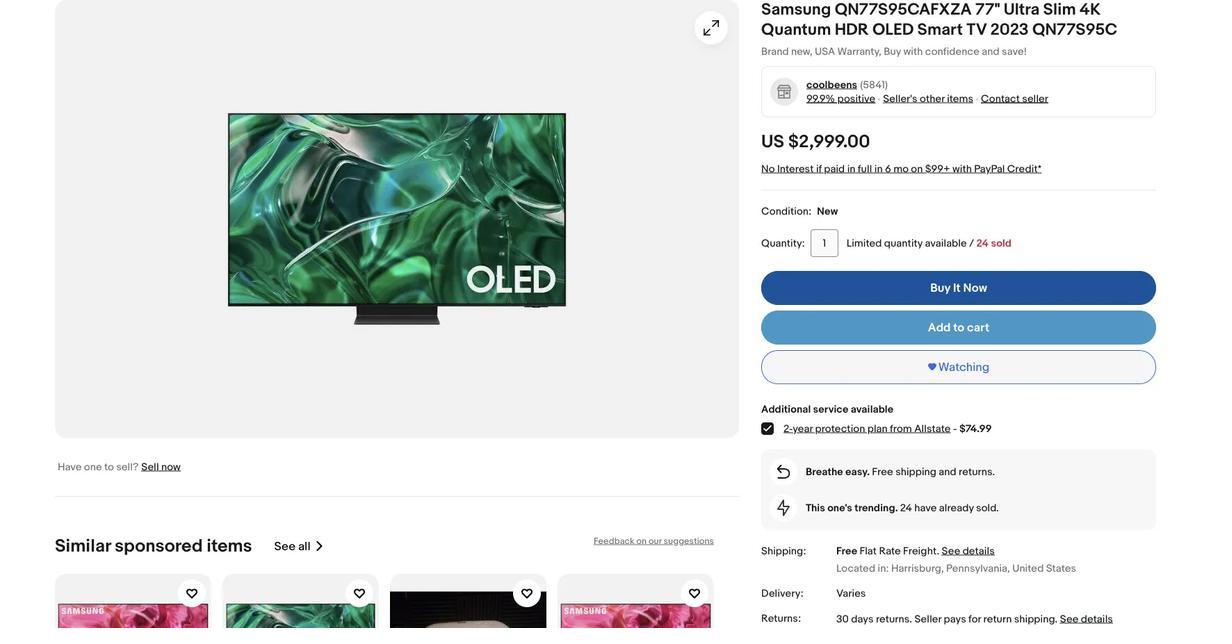Task type: vqa. For each thing, say whether or not it's contained in the screenshot.
Refund will be given as on the bottom of page
no



Task type: describe. For each thing, give the bounding box(es) containing it.
sold.
[[977, 502, 1000, 515]]

see all link
[[274, 536, 325, 558]]

with details__icon image for this
[[778, 500, 790, 517]]

2 horizontal spatial see
[[1061, 614, 1079, 626]]

new
[[818, 205, 838, 218]]

2 in from the left
[[875, 163, 883, 175]]

$74.99
[[960, 423, 992, 436]]

quantity
[[885, 237, 923, 250]]

smart
[[918, 20, 964, 40]]

returns:
[[762, 613, 802, 626]]

coolbeens (5841)
[[807, 79, 888, 91]]

save!
[[1002, 45, 1028, 58]]

similar sponsored items
[[55, 536, 252, 558]]

1 horizontal spatial 24
[[977, 237, 989, 250]]

99.9%
[[807, 93, 836, 105]]

buy inside samsung qn77s95cafxza 77" ultra slim 4k quantum hdr oled smart tv 2023 qn77s95c brand new, usa warranty, buy with confidence and save!
[[884, 45, 902, 58]]

available for quantity
[[926, 237, 967, 250]]

99.9% positive link
[[807, 93, 876, 105]]

for
[[969, 614, 982, 626]]

all
[[298, 540, 311, 555]]

oled
[[873, 20, 914, 40]]

items for similar sponsored items
[[207, 536, 252, 558]]

seller's other items
[[884, 93, 974, 105]]

99.9% positive
[[807, 93, 876, 105]]

2 horizontal spatial .
[[1056, 614, 1058, 626]]

buy it now
[[931, 281, 988, 296]]

one
[[84, 461, 102, 474]]

us $2,999.00
[[762, 132, 871, 153]]

samsung qn77s95cafxza 77" ultra slim 4k quantum hdr oled smart tv 2023 qn77s95c brand new, usa warranty, buy with confidence and save!
[[762, 0, 1118, 58]]

add to cart link
[[762, 311, 1157, 345]]

breathe easy. free shipping and returns.
[[806, 466, 996, 479]]

samsung
[[762, 0, 832, 20]]

trending.
[[855, 502, 898, 515]]

1 horizontal spatial to
[[954, 321, 965, 335]]

it
[[954, 281, 961, 296]]

condition: new
[[762, 205, 838, 218]]

located
[[837, 563, 876, 576]]

breathe
[[806, 466, 844, 479]]

protection
[[816, 423, 866, 436]]

see inside free flat rate freight . see details located in: harrisburg, pennsylvania, united states
[[942, 546, 961, 558]]

buy it now link
[[762, 271, 1157, 306]]

sponsored
[[115, 536, 203, 558]]

days
[[852, 614, 874, 626]]

credit*
[[1008, 163, 1042, 175]]

this one's trending. 24 have already sold.
[[806, 502, 1000, 515]]

2-
[[784, 423, 793, 436]]

easy.
[[846, 466, 870, 479]]

feedback on our suggestions link
[[594, 536, 714, 547]]

30
[[837, 614, 849, 626]]

freight
[[904, 546, 937, 558]]

6
[[886, 163, 892, 175]]

1 vertical spatial details
[[1082, 614, 1114, 626]]

new,
[[792, 45, 813, 58]]

see all
[[274, 540, 311, 555]]

sell
[[141, 461, 159, 474]]

from
[[891, 423, 913, 436]]

see inside see all link
[[274, 540, 296, 555]]

details inside free flat rate freight . see details located in: harrisburg, pennsylvania, united states
[[963, 546, 995, 558]]

qn77s95cafxza
[[835, 0, 972, 20]]

unwatch button
[[762, 351, 1157, 385]]

year
[[793, 423, 813, 436]]

slim
[[1044, 0, 1077, 20]]

and inside samsung qn77s95cafxza 77" ultra slim 4k quantum hdr oled smart tv 2023 qn77s95c brand new, usa warranty, buy with confidence and save!
[[982, 45, 1000, 58]]

quantum
[[762, 20, 832, 40]]

confidence
[[926, 45, 980, 58]]

states
[[1047, 563, 1077, 576]]

with details__icon image for breathe
[[777, 466, 791, 479]]

1 in from the left
[[848, 163, 856, 175]]

feedback
[[594, 536, 635, 547]]

united
[[1013, 563, 1044, 576]]

harrisburg,
[[892, 563, 945, 576]]

1 horizontal spatial free
[[873, 466, 894, 479]]

coolbeens link
[[807, 78, 858, 92]]

1 vertical spatial see details link
[[1061, 614, 1114, 626]]

/
[[970, 237, 975, 250]]

available for service
[[851, 404, 894, 416]]

mo
[[894, 163, 909, 175]]

contact seller link
[[982, 93, 1049, 105]]

contact
[[982, 93, 1020, 105]]

1 vertical spatial and
[[939, 466, 957, 479]]

-
[[954, 423, 958, 436]]

plan
[[868, 423, 888, 436]]

items for seller's other items
[[948, 93, 974, 105]]

if
[[817, 163, 822, 175]]

contact seller
[[982, 93, 1049, 105]]

coolbeens image
[[770, 78, 799, 106]]



Task type: locate. For each thing, give the bounding box(es) containing it.
0 vertical spatial 24
[[977, 237, 989, 250]]

0 horizontal spatial to
[[104, 461, 114, 474]]

24
[[977, 237, 989, 250], [901, 502, 913, 515]]

with details__icon image
[[777, 466, 791, 479], [778, 500, 790, 517]]

Quantity: text field
[[811, 230, 839, 258]]

this
[[806, 502, 826, 515]]

1 vertical spatial on
[[637, 536, 647, 547]]

now
[[161, 461, 181, 474]]

0 horizontal spatial available
[[851, 404, 894, 416]]

0 vertical spatial free
[[873, 466, 894, 479]]

0 horizontal spatial shipping
[[896, 466, 937, 479]]

1 vertical spatial items
[[207, 536, 252, 558]]

1 horizontal spatial shipping
[[1015, 614, 1056, 626]]

. left seller
[[910, 614, 913, 626]]

items
[[948, 93, 974, 105], [207, 536, 252, 558]]

with down the oled
[[904, 45, 924, 58]]

return
[[984, 614, 1012, 626]]

items left see all
[[207, 536, 252, 558]]

have
[[915, 502, 937, 515]]

1 horizontal spatial .
[[937, 546, 940, 558]]

with right $99+
[[953, 163, 973, 175]]

allstate
[[915, 423, 951, 436]]

0 vertical spatial details
[[963, 546, 995, 558]]

1 horizontal spatial and
[[982, 45, 1000, 58]]

0 vertical spatial buy
[[884, 45, 902, 58]]

1 vertical spatial buy
[[931, 281, 951, 296]]

returns.
[[959, 466, 996, 479]]

1 horizontal spatial available
[[926, 237, 967, 250]]

limited
[[847, 237, 882, 250]]

samsung qn77s95cafxza 77" ultra slim 4k quantum hdr oled smart tv 2023 qn77s95c - picture 1 of 1 image
[[55, 0, 740, 438]]

already
[[940, 502, 974, 515]]

24 right /
[[977, 237, 989, 250]]

items right other
[[948, 93, 974, 105]]

. up 'harrisburg,'
[[937, 546, 940, 558]]

buy down the oled
[[884, 45, 902, 58]]

quantity:
[[762, 237, 806, 250]]

0 horizontal spatial and
[[939, 466, 957, 479]]

qn77s95c
[[1033, 20, 1118, 40]]

0 vertical spatial on
[[912, 163, 923, 175]]

additional
[[762, 404, 811, 416]]

0 vertical spatial shipping
[[896, 466, 937, 479]]

0 vertical spatial available
[[926, 237, 967, 250]]

1 vertical spatial shipping
[[1015, 614, 1056, 626]]

2023
[[991, 20, 1029, 40]]

cart
[[968, 321, 990, 335]]

warranty,
[[838, 45, 882, 58]]

1 vertical spatial with
[[953, 163, 973, 175]]

see details link down states
[[1061, 614, 1114, 626]]

with details__icon image left breathe
[[777, 466, 791, 479]]

see down states
[[1061, 614, 1079, 626]]

2-year protection plan from allstate - $74.99
[[784, 423, 992, 436]]

rate
[[880, 546, 901, 558]]

add to cart
[[929, 321, 990, 335]]

1 horizontal spatial in
[[875, 163, 883, 175]]

1 vertical spatial free
[[837, 546, 858, 558]]

0 vertical spatial see details link
[[942, 546, 995, 558]]

0 horizontal spatial see
[[274, 540, 296, 555]]

24 left have
[[901, 502, 913, 515]]

1 horizontal spatial with
[[953, 163, 973, 175]]

buy left the it
[[931, 281, 951, 296]]

1 horizontal spatial buy
[[931, 281, 951, 296]]

0 horizontal spatial details
[[963, 546, 995, 558]]

on left our at the bottom right
[[637, 536, 647, 547]]

see right freight
[[942, 546, 961, 558]]

shipping:
[[762, 546, 807, 558]]

0 vertical spatial to
[[954, 321, 965, 335]]

0 horizontal spatial free
[[837, 546, 858, 558]]

30 days returns . seller pays for return shipping . see details
[[837, 614, 1114, 626]]

details
[[963, 546, 995, 558], [1082, 614, 1114, 626]]

shipping right "return"
[[1015, 614, 1056, 626]]

see details link up pennsylvania,
[[942, 546, 995, 558]]

0 vertical spatial with details__icon image
[[777, 466, 791, 479]]

0 horizontal spatial see details link
[[942, 546, 995, 558]]

have one to sell? sell now
[[58, 461, 181, 474]]

ultra
[[1004, 0, 1040, 20]]

shipping up have
[[896, 466, 937, 479]]

no
[[762, 163, 775, 175]]

full
[[858, 163, 873, 175]]

$2,999.00
[[789, 132, 871, 153]]

in left 'full'
[[848, 163, 856, 175]]

1 vertical spatial to
[[104, 461, 114, 474]]

4k
[[1080, 0, 1101, 20]]

with inside samsung qn77s95cafxza 77" ultra slim 4k quantum hdr oled smart tv 2023 qn77s95c brand new, usa warranty, buy with confidence and save!
[[904, 45, 924, 58]]

varies
[[837, 588, 866, 601]]

to right one
[[104, 461, 114, 474]]

usa
[[815, 45, 836, 58]]

free flat rate freight . see details located in: harrisburg, pennsylvania, united states
[[837, 546, 1077, 576]]

no interest if paid in full in 6 mo on $99+ with paypal credit*
[[762, 163, 1042, 175]]

to
[[954, 321, 965, 335], [104, 461, 114, 474]]

1 vertical spatial 24
[[901, 502, 913, 515]]

and left the returns.
[[939, 466, 957, 479]]

coolbeens
[[807, 79, 858, 91]]

additional service available
[[762, 404, 894, 416]]

tv
[[967, 20, 987, 40]]

. inside free flat rate freight . see details located in: harrisburg, pennsylvania, united states
[[937, 546, 940, 558]]

us
[[762, 132, 785, 153]]

in left 6
[[875, 163, 883, 175]]

with
[[904, 45, 924, 58], [953, 163, 973, 175]]

See all text field
[[274, 540, 311, 555]]

seller
[[1023, 93, 1049, 105]]

0 horizontal spatial with
[[904, 45, 924, 58]]

other
[[920, 93, 945, 105]]

sell now link
[[141, 461, 181, 474]]

0 horizontal spatial in
[[848, 163, 856, 175]]

1 horizontal spatial see details link
[[1061, 614, 1114, 626]]

77"
[[976, 0, 1001, 20]]

1 horizontal spatial items
[[948, 93, 974, 105]]

0 horizontal spatial on
[[637, 536, 647, 547]]

feedback on our suggestions
[[594, 536, 714, 547]]

0 horizontal spatial .
[[910, 614, 913, 626]]

available up plan
[[851, 404, 894, 416]]

. down states
[[1056, 614, 1058, 626]]

hdr
[[835, 20, 869, 40]]

in:
[[878, 563, 890, 576]]

brand
[[762, 45, 789, 58]]

seller's other items link
[[884, 93, 974, 105]]

shipping
[[896, 466, 937, 479], [1015, 614, 1056, 626]]

0 horizontal spatial items
[[207, 536, 252, 558]]

seller
[[915, 614, 942, 626]]

1 horizontal spatial on
[[912, 163, 923, 175]]

0 horizontal spatial 24
[[901, 502, 913, 515]]

and left save!
[[982, 45, 1000, 58]]

free
[[873, 466, 894, 479], [837, 546, 858, 558]]

service
[[814, 404, 849, 416]]

sold
[[992, 237, 1012, 250]]

our
[[649, 536, 662, 547]]

0 vertical spatial and
[[982, 45, 1000, 58]]

now
[[964, 281, 988, 296]]

no interest if paid in full in 6 mo on $99+ with paypal credit* link
[[762, 163, 1042, 175]]

see left all
[[274, 540, 296, 555]]

available left /
[[926, 237, 967, 250]]

add
[[929, 321, 951, 335]]

free up located
[[837, 546, 858, 558]]

1 vertical spatial available
[[851, 404, 894, 416]]

0 vertical spatial items
[[948, 93, 974, 105]]

free inside free flat rate freight . see details located in: harrisburg, pennsylvania, united states
[[837, 546, 858, 558]]

to left cart
[[954, 321, 965, 335]]

sell?
[[116, 461, 139, 474]]

free right easy.
[[873, 466, 894, 479]]

.
[[937, 546, 940, 558], [910, 614, 913, 626], [1056, 614, 1058, 626]]

with details__icon image left this
[[778, 500, 790, 517]]

on right mo
[[912, 163, 923, 175]]

suggestions
[[664, 536, 714, 547]]

0 horizontal spatial buy
[[884, 45, 902, 58]]

positive
[[838, 93, 876, 105]]

paypal
[[975, 163, 1006, 175]]

pennsylvania,
[[947, 563, 1011, 576]]

1 vertical spatial with details__icon image
[[778, 500, 790, 517]]

0 vertical spatial with
[[904, 45, 924, 58]]

and
[[982, 45, 1000, 58], [939, 466, 957, 479]]

pays
[[944, 614, 967, 626]]

flat
[[860, 546, 877, 558]]

1 horizontal spatial details
[[1082, 614, 1114, 626]]

1 horizontal spatial see
[[942, 546, 961, 558]]



